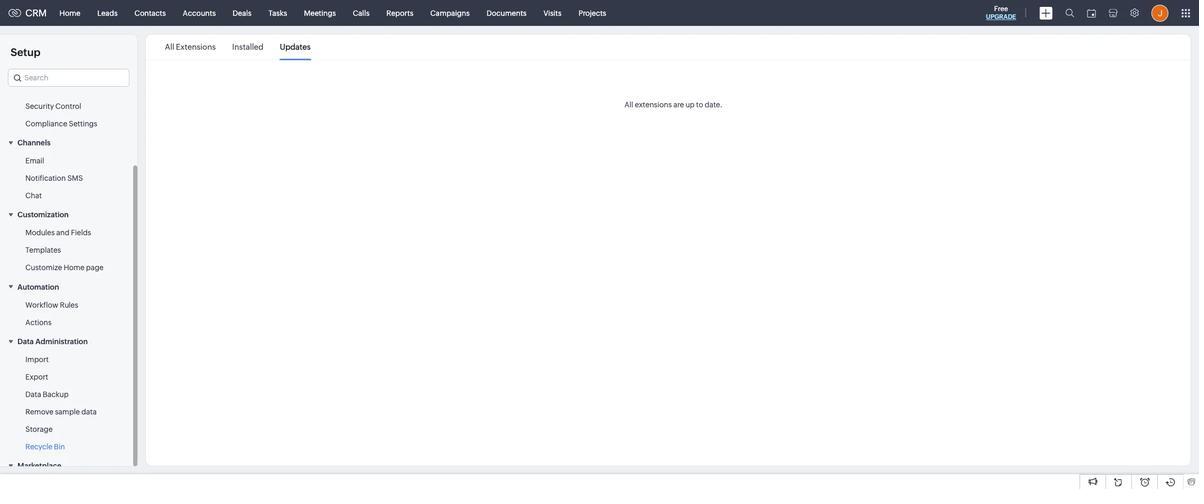 Task type: describe. For each thing, give the bounding box(es) containing it.
channels
[[17, 139, 51, 147]]

storage link
[[25, 424, 53, 435]]

home inside customization region
[[64, 264, 85, 272]]

customize home page
[[25, 264, 104, 272]]

rules
[[60, 301, 78, 309]]

page
[[86, 264, 104, 272]]

meetings link
[[296, 0, 345, 26]]

meetings
[[304, 9, 336, 17]]

modules and fields
[[25, 229, 91, 237]]

chat link
[[25, 190, 42, 201]]

updates link
[[280, 35, 311, 59]]

workflow rules link
[[25, 300, 78, 310]]

all extensions are up to date.
[[625, 100, 723, 109]]

backup
[[43, 390, 69, 399]]

projects link
[[570, 0, 615, 26]]

remove
[[25, 408, 53, 416]]

deals
[[233, 9, 252, 17]]

setup
[[11, 46, 40, 58]]

reports link
[[378, 0, 422, 26]]

Search text field
[[8, 69, 129, 86]]

recycle bin
[[25, 443, 65, 451]]

reports
[[387, 9, 414, 17]]

notification sms
[[25, 174, 83, 182]]

search image
[[1066, 8, 1075, 17]]

automation button
[[0, 277, 138, 297]]

documents
[[487, 9, 527, 17]]

administration
[[35, 337, 88, 346]]

email
[[25, 157, 44, 165]]

bin
[[54, 443, 65, 451]]

calls
[[353, 9, 370, 17]]

free
[[995, 5, 1009, 13]]

accounts
[[183, 9, 216, 17]]

notification sms link
[[25, 173, 83, 184]]

users
[[25, 84, 44, 93]]

customization button
[[0, 205, 138, 224]]

profile element
[[1146, 0, 1176, 26]]

deals link
[[224, 0, 260, 26]]

tasks
[[269, 9, 287, 17]]

all extensions
[[165, 42, 216, 51]]

region containing users
[[0, 80, 138, 133]]

installed
[[232, 42, 264, 51]]

marketplace button
[[0, 456, 138, 476]]

compliance
[[25, 119, 67, 128]]

data backup link
[[25, 389, 69, 400]]

import
[[25, 355, 49, 364]]

modules and fields link
[[25, 228, 91, 238]]

leads
[[97, 9, 118, 17]]

campaigns
[[431, 9, 470, 17]]

automation
[[17, 283, 59, 291]]

installed link
[[232, 35, 264, 59]]

workflow
[[25, 301, 58, 309]]

all extensions link
[[165, 35, 216, 59]]

chat
[[25, 191, 42, 200]]

all for all extensions are up to date.
[[625, 100, 634, 109]]

data administration region
[[0, 351, 138, 456]]

tasks link
[[260, 0, 296, 26]]

notification
[[25, 174, 66, 182]]

workflow rules
[[25, 301, 78, 309]]

remove sample data
[[25, 408, 97, 416]]

data administration button
[[0, 331, 138, 351]]

visits link
[[535, 0, 570, 26]]

customization
[[17, 211, 69, 219]]

import link
[[25, 354, 49, 365]]

date.
[[705, 100, 723, 109]]

marketplace
[[17, 462, 61, 470]]

calendar image
[[1088, 9, 1097, 17]]

upgrade
[[987, 13, 1017, 21]]



Task type: vqa. For each thing, say whether or not it's contained in the screenshot.
ADD associated with Add more details
no



Task type: locate. For each thing, give the bounding box(es) containing it.
None field
[[8, 69, 130, 87]]

1 vertical spatial all
[[625, 100, 634, 109]]

email link
[[25, 155, 44, 166]]

home up automation dropdown button
[[64, 264, 85, 272]]

all for all extensions
[[165, 42, 174, 51]]

data administration
[[17, 337, 88, 346]]

users link
[[25, 83, 44, 94]]

documents link
[[479, 0, 535, 26]]

customization region
[[0, 224, 138, 277]]

contacts
[[135, 9, 166, 17]]

data
[[81, 408, 97, 416]]

search element
[[1060, 0, 1082, 26]]

data inside region
[[25, 390, 41, 399]]

security control
[[25, 102, 81, 110]]

and
[[56, 229, 69, 237]]

extensions
[[635, 100, 672, 109]]

data
[[17, 337, 34, 346], [25, 390, 41, 399]]

remove sample data link
[[25, 407, 97, 417]]

data backup
[[25, 390, 69, 399]]

data up the import
[[17, 337, 34, 346]]

home inside "link"
[[60, 9, 80, 17]]

0 vertical spatial home
[[60, 9, 80, 17]]

actions link
[[25, 317, 52, 328]]

contacts link
[[126, 0, 174, 26]]

templates
[[25, 246, 61, 255]]

channels region
[[0, 152, 138, 205]]

security control link
[[25, 101, 81, 111]]

actions
[[25, 318, 52, 327]]

automation region
[[0, 297, 138, 331]]

all
[[165, 42, 174, 51], [625, 100, 634, 109]]

calls link
[[345, 0, 378, 26]]

1 horizontal spatial all
[[625, 100, 634, 109]]

up
[[686, 100, 695, 109]]

customize
[[25, 264, 62, 272]]

extensions
[[176, 42, 216, 51]]

templates link
[[25, 245, 61, 256]]

0 vertical spatial data
[[17, 337, 34, 346]]

home
[[60, 9, 80, 17], [64, 264, 85, 272]]

profile image
[[1152, 4, 1169, 21]]

crm
[[25, 7, 47, 19]]

to
[[697, 100, 704, 109]]

settings
[[69, 119, 97, 128]]

1 vertical spatial home
[[64, 264, 85, 272]]

leads link
[[89, 0, 126, 26]]

0 vertical spatial all
[[165, 42, 174, 51]]

visits
[[544, 9, 562, 17]]

create menu image
[[1040, 7, 1053, 19]]

sms
[[67, 174, 83, 182]]

security
[[25, 102, 54, 110]]

sample
[[55, 408, 80, 416]]

region
[[0, 80, 138, 133]]

free upgrade
[[987, 5, 1017, 21]]

data down export link
[[25, 390, 41, 399]]

updates
[[280, 42, 311, 51]]

1 vertical spatial data
[[25, 390, 41, 399]]

customize home page link
[[25, 263, 104, 273]]

compliance settings
[[25, 119, 97, 128]]

export link
[[25, 372, 48, 382]]

data for data backup
[[25, 390, 41, 399]]

export
[[25, 373, 48, 381]]

projects
[[579, 9, 607, 17]]

crm link
[[8, 7, 47, 19]]

modules
[[25, 229, 55, 237]]

accounts link
[[174, 0, 224, 26]]

recycle
[[25, 443, 52, 451]]

fields
[[71, 229, 91, 237]]

0 horizontal spatial all
[[165, 42, 174, 51]]

compliance settings link
[[25, 118, 97, 129]]

storage
[[25, 425, 53, 434]]

home right crm
[[60, 9, 80, 17]]

recycle bin link
[[25, 442, 65, 452]]

create menu element
[[1034, 0, 1060, 26]]

are
[[674, 100, 685, 109]]

home link
[[51, 0, 89, 26]]

data for data administration
[[17, 337, 34, 346]]

data inside dropdown button
[[17, 337, 34, 346]]

channels button
[[0, 133, 138, 152]]



